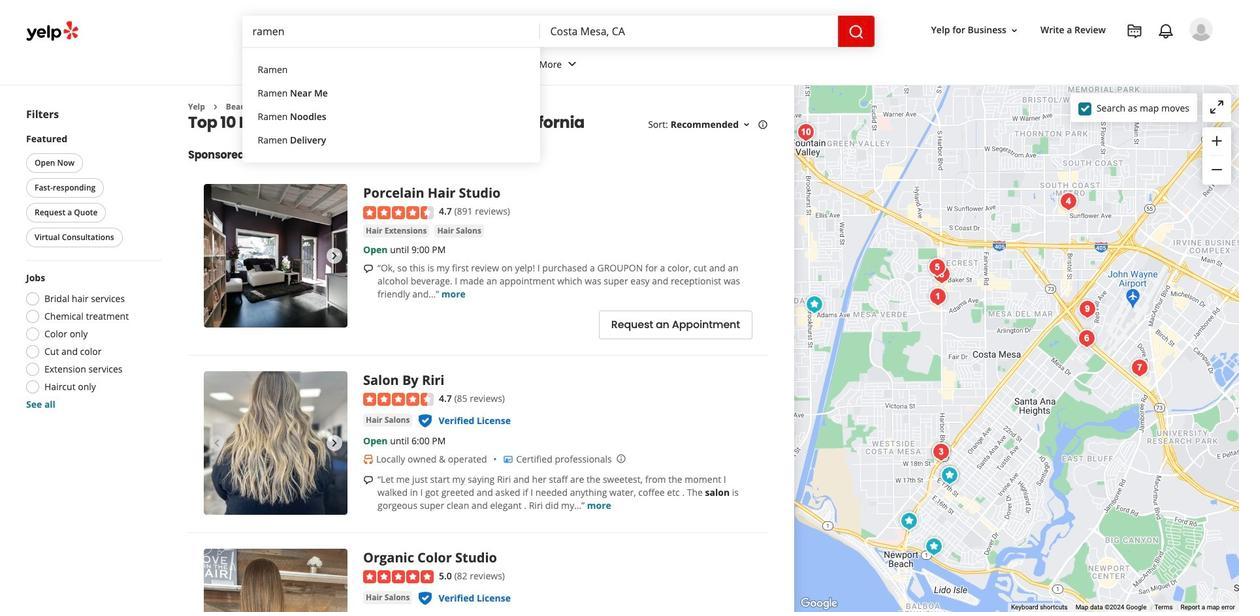 Task type: vqa. For each thing, say whether or not it's contained in the screenshot.
16 certified professionals v2 image
yes



Task type: describe. For each thing, give the bounding box(es) containing it.
organic color studio image
[[896, 509, 922, 535]]

the david salon image
[[1074, 326, 1100, 352]]

16 locally owned v2 image
[[363, 455, 374, 465]]

tease salon image
[[1074, 296, 1100, 322]]

address, neighborhood, city, state or zip text field
[[540, 16, 838, 47]]

vanilla salon image
[[925, 284, 951, 310]]

4.7 star rating image for previous icon
[[363, 393, 434, 406]]

zoom out image
[[1209, 162, 1225, 178]]

24 verified filled v2 image for previous icon's 4.7 star rating image
[[418, 413, 433, 429]]

projects image
[[1127, 24, 1143, 39]]

16 chevron down v2 image
[[1009, 25, 1020, 36]]

things to do, nail salons, plumbers text field
[[242, 16, 540, 47]]

4.7 star rating image for previous image
[[363, 206, 434, 219]]

arukas hair resort image
[[924, 254, 950, 281]]

allure hair salon image
[[793, 119, 819, 145]]

thao & hair image
[[801, 292, 827, 318]]

next image for previous icon's 4.7 star rating image
[[327, 436, 342, 451]]

ikuts salon image
[[929, 262, 955, 288]]

16 chevron right v2 image
[[210, 102, 221, 112]]

previous image
[[209, 436, 225, 451]]

zoom in image
[[1209, 133, 1225, 149]]

16 chevron right v2 image
[[287, 102, 297, 112]]

bellagio salon image
[[921, 534, 947, 560]]

business categories element
[[240, 47, 1213, 85]]

16 speech v2 image
[[363, 264, 374, 274]]

vogue salon image
[[1127, 355, 1153, 381]]

previous image
[[209, 249, 225, 264]]

1 horizontal spatial group
[[1203, 127, 1231, 185]]



Task type: locate. For each thing, give the bounding box(es) containing it.
alkali salon image
[[1055, 188, 1082, 215]]

next image
[[327, 249, 342, 264], [327, 436, 342, 451]]

0 vertical spatial 24 verified filled v2 image
[[418, 413, 433, 429]]

group
[[1203, 127, 1231, 185], [24, 133, 162, 250]]

5 star rating image
[[363, 571, 434, 584]]

1 vertical spatial slideshow element
[[204, 372, 348, 515]]

user actions element
[[921, 16, 1231, 97]]

slideshow element for previous icon's 4.7 star rating image
[[204, 372, 348, 515]]

1 slideshow element from the top
[[204, 184, 348, 328]]

kendall p. image
[[1190, 18, 1213, 41]]

1 vertical spatial next image
[[327, 436, 342, 451]]

16 info v2 image
[[758, 120, 768, 130]]

info icon image
[[616, 454, 626, 465], [616, 454, 626, 465]]

0 horizontal spatial group
[[24, 133, 162, 250]]

none field address, neighborhood, city, state or zip
[[540, 16, 838, 47]]

1 4.7 star rating image from the top
[[363, 206, 434, 219]]

2 4.7 star rating image from the top
[[363, 393, 434, 406]]

2 24 verified filled v2 image from the top
[[418, 591, 433, 607]]

4.7 star rating image
[[363, 206, 434, 219], [363, 393, 434, 406]]

1 next image from the top
[[327, 249, 342, 264]]

slideshow element for 4.7 star rating image corresponding to previous image
[[204, 184, 348, 328]]

1 24 verified filled v2 image from the top
[[418, 413, 433, 429]]

24 verified filled v2 image for 5 star rating image
[[418, 591, 433, 607]]

16 certified professionals v2 image
[[503, 455, 514, 465]]

1 vertical spatial 24 verified filled v2 image
[[418, 591, 433, 607]]

google image
[[798, 596, 841, 613]]

slideshow element
[[204, 184, 348, 328], [204, 372, 348, 515], [204, 549, 348, 613]]

24 chevron down v2 image
[[565, 56, 580, 72]]

2 vertical spatial slideshow element
[[204, 549, 348, 613]]

0 vertical spatial slideshow element
[[204, 184, 348, 328]]

search image
[[848, 24, 864, 40]]

16 speech v2 image
[[363, 476, 374, 486]]

0 vertical spatial 4.7 star rating image
[[363, 206, 434, 219]]

3 slideshow element from the top
[[204, 549, 348, 613]]

map region
[[660, 77, 1239, 613]]

24 verified filled v2 image
[[418, 413, 433, 429], [418, 591, 433, 607]]

expand map image
[[1209, 99, 1225, 115]]

next image for 4.7 star rating image corresponding to previous image
[[327, 249, 342, 264]]

2 next image from the top
[[327, 436, 342, 451]]

rapor salon and barber image
[[928, 439, 954, 465], [928, 439, 954, 465]]

option group
[[22, 272, 162, 412]]

notifications image
[[1158, 24, 1174, 39]]

None field
[[242, 16, 540, 47], [540, 16, 838, 47], [242, 16, 540, 47]]

None search field
[[242, 16, 874, 47]]

  text field
[[242, 16, 540, 47]]

0 vertical spatial next image
[[327, 249, 342, 264]]

1 vertical spatial 4.7 star rating image
[[363, 393, 434, 406]]

2 slideshow element from the top
[[204, 372, 348, 515]]

sage / on seventeenth image
[[937, 463, 963, 489], [937, 463, 963, 489]]



